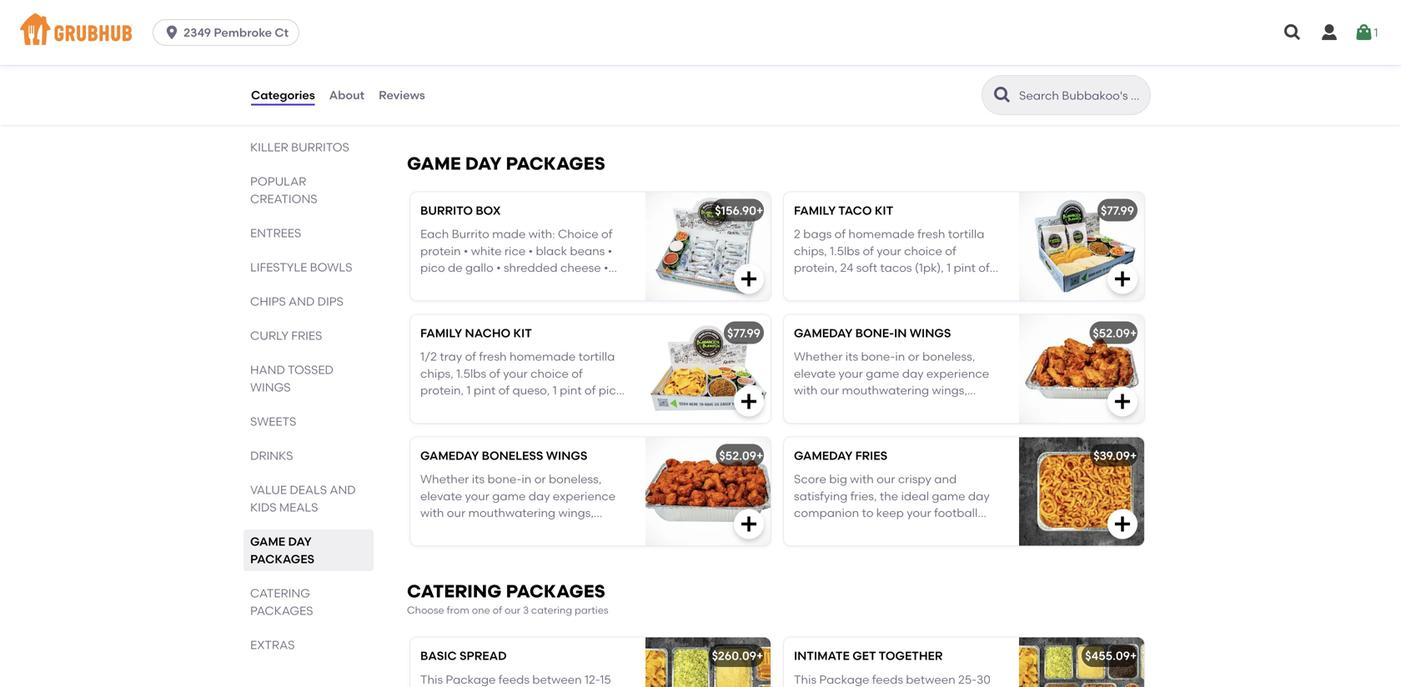 Task type: describe. For each thing, give the bounding box(es) containing it.
*all
[[573, 62, 591, 76]]

drink.
[[539, 62, 570, 76]]

intimate get together
[[794, 649, 943, 663]]

reviews button
[[378, 65, 426, 125]]

0 horizontal spatial and
[[289, 295, 315, 309]]

cilantro*
[[506, 79, 557, 93]]

choose
[[407, 604, 445, 616]]

+ for burrito box
[[757, 203, 764, 218]]

popular
[[250, 174, 306, 189]]

creations
[[250, 192, 318, 206]]

3
[[523, 604, 529, 616]]

family nacho kit image
[[646, 315, 771, 423]]

keep
[[877, 506, 904, 520]]

$455.09
[[1086, 649, 1131, 663]]

1 vertical spatial game day packages
[[250, 535, 315, 567]]

football
[[935, 506, 978, 520]]

taco
[[839, 203, 872, 218]]

crew
[[794, 523, 822, 537]]

score
[[794, 472, 827, 487]]

to
[[862, 506, 874, 520]]

svg image inside 2349 pembroke ct button
[[164, 24, 180, 41]]

2349
[[184, 25, 211, 40]]

gameday bone-in wings image
[[1020, 315, 1145, 423]]

eight (8) boneless wings served with chips and a fountain drink.    *all salsas contain cilantro*
[[421, 45, 624, 93]]

one
[[472, 604, 490, 616]]

+ for gameday fries
[[1131, 449, 1138, 463]]

a
[[479, 62, 486, 76]]

gameday bone-in wings
[[794, 326, 951, 340]]

hand tossed wings
[[250, 363, 334, 395]]

gameday for gameday boneless wings
[[421, 449, 479, 463]]

reviews
[[379, 88, 425, 102]]

svg image inside 1 button
[[1355, 23, 1375, 43]]

(8)
[[452, 45, 467, 59]]

served
[[560, 45, 598, 59]]

pembroke
[[214, 25, 272, 40]]

1 button
[[1355, 18, 1379, 48]]

1 horizontal spatial game day packages
[[407, 153, 606, 174]]

svg image for $39.09
[[1113, 514, 1133, 534]]

fries,
[[851, 489, 877, 503]]

intimate
[[794, 649, 850, 663]]

and inside value deals and kids meals
[[330, 483, 356, 497]]

$52.09 for gameday boneless wings
[[720, 449, 757, 463]]

score big with our crispy and satisfying fries, the ideal game day companion to keep your football crew satisfied!
[[794, 472, 990, 537]]

+ for basic spread
[[757, 649, 764, 663]]

0 vertical spatial game
[[407, 153, 461, 174]]

packages down cilantro*
[[506, 153, 606, 174]]

family taco kit image
[[1020, 192, 1145, 301]]

together
[[879, 649, 943, 663]]

packages up extras
[[250, 604, 313, 618]]

sweets
[[250, 415, 296, 429]]

basic spread
[[421, 649, 507, 663]]

fries for gameday fries
[[856, 449, 888, 463]]

gameday fries image
[[1020, 437, 1145, 546]]

family nacho kit
[[421, 326, 532, 340]]

extras
[[250, 638, 295, 652]]

ideal
[[902, 489, 930, 503]]

contain
[[459, 79, 503, 93]]

curly fries
[[250, 329, 322, 343]]

$39.09 +
[[1094, 449, 1138, 463]]

value
[[250, 483, 287, 497]]

gameday boneless wings
[[421, 449, 588, 463]]

spread
[[460, 649, 507, 663]]

ct
[[275, 25, 289, 40]]

catering for catering packages choose from one of our 3 catering parties
[[407, 581, 502, 602]]

packages up catering packages
[[250, 552, 315, 567]]

boneless
[[470, 45, 520, 59]]

kit for family nacho kit
[[514, 326, 532, 340]]

of
[[493, 604, 502, 616]]

Search Bubbakoo's Burritos search field
[[1018, 88, 1146, 103]]

intimate get together image
[[1020, 638, 1145, 688]]

+ for gameday bone-in wings
[[1131, 326, 1138, 340]]

$156.90 +
[[715, 203, 764, 218]]

fountain
[[489, 62, 537, 76]]

family for family nacho kit
[[421, 326, 462, 340]]

tossed
[[288, 363, 334, 377]]

parties
[[575, 604, 609, 616]]

chips
[[250, 295, 286, 309]]

fries for curly fries
[[291, 329, 322, 343]]

2349 pembroke ct
[[184, 25, 289, 40]]

packages inside the catering packages choose from one of our 3 catering parties
[[506, 581, 606, 602]]

$260.09 +
[[712, 649, 764, 663]]

burrito box
[[421, 203, 501, 218]]

satisfying
[[794, 489, 848, 503]]



Task type: vqa. For each thing, say whether or not it's contained in the screenshot.
the off
no



Task type: locate. For each thing, give the bounding box(es) containing it.
0 vertical spatial $52.09
[[1093, 326, 1131, 340]]

svg image for gameday bone-in wings
[[1113, 392, 1133, 412]]

1 vertical spatial family
[[421, 326, 462, 340]]

1 vertical spatial game
[[250, 535, 285, 549]]

+ for gameday boneless wings
[[757, 449, 764, 463]]

0 vertical spatial and
[[453, 62, 476, 76]]

family taco kit
[[794, 203, 894, 218]]

our inside the catering packages choose from one of our 3 catering parties
[[505, 604, 521, 616]]

0 vertical spatial $77.99
[[1101, 203, 1135, 218]]

and left 'dips'
[[289, 295, 315, 309]]

svg image for $77.99
[[1113, 269, 1133, 289]]

gameday left 'bone-'
[[794, 326, 853, 340]]

and right deals on the bottom left of page
[[330, 483, 356, 497]]

0 vertical spatial kit
[[875, 203, 894, 218]]

your
[[907, 506, 932, 520]]

our inside score big with our crispy and satisfying fries, the ideal game day companion to keep your football crew satisfied!
[[877, 472, 896, 487]]

boneless
[[482, 449, 543, 463]]

$52.09 + for gameday boneless wings
[[720, 449, 764, 463]]

1 horizontal spatial our
[[877, 472, 896, 487]]

day inside game day packages
[[288, 535, 312, 549]]

$260.09
[[712, 649, 757, 663]]

chips
[[421, 62, 451, 76]]

$77.99
[[1101, 203, 1135, 218], [728, 326, 761, 340]]

fries up tossed
[[291, 329, 322, 343]]

$77.99 for family taco kit
[[1101, 203, 1135, 218]]

family for family taco kit
[[794, 203, 836, 218]]

1 vertical spatial with
[[850, 472, 874, 487]]

0 vertical spatial fries
[[291, 329, 322, 343]]

1 vertical spatial our
[[505, 604, 521, 616]]

basic
[[421, 649, 457, 663]]

and inside eight (8) boneless wings served with chips and a fountain drink.    *all salsas contain cilantro*
[[453, 62, 476, 76]]

our
[[877, 472, 896, 487], [505, 604, 521, 616]]

1 horizontal spatial and
[[330, 483, 356, 497]]

dips
[[318, 295, 344, 309]]

wings for gameday boneless wings
[[546, 449, 588, 463]]

and inside score big with our crispy and satisfying fries, the ideal game day companion to keep your football crew satisfied!
[[935, 472, 957, 487]]

0 vertical spatial game day packages
[[407, 153, 606, 174]]

and up game
[[935, 472, 957, 487]]

1 horizontal spatial family
[[794, 203, 836, 218]]

day up box
[[465, 153, 502, 174]]

game day packages down meals
[[250, 535, 315, 567]]

catering inside catering packages
[[250, 587, 310, 601]]

0 vertical spatial wings
[[910, 326, 951, 340]]

get
[[853, 649, 877, 663]]

1 vertical spatial $52.09
[[720, 449, 757, 463]]

wings down hand
[[250, 380, 291, 395]]

1 horizontal spatial $52.09 +
[[1093, 326, 1138, 340]]

0 horizontal spatial game day packages
[[250, 535, 315, 567]]

nacho
[[465, 326, 511, 340]]

our up the
[[877, 472, 896, 487]]

1 horizontal spatial fries
[[856, 449, 888, 463]]

+ for intimate get together
[[1131, 649, 1138, 663]]

burrito box image
[[646, 192, 771, 301]]

0 vertical spatial $52.09 +
[[1093, 326, 1138, 340]]

kit right taco at the right of page
[[875, 203, 894, 218]]

packages up catering
[[506, 581, 606, 602]]

popular creations
[[250, 174, 318, 206]]

2 vertical spatial wings
[[546, 449, 588, 463]]

chips and dips
[[250, 295, 344, 309]]

and down the (8)
[[453, 62, 476, 76]]

$52.09 for gameday bone-in wings
[[1093, 326, 1131, 340]]

gameday boneless wings image
[[646, 437, 771, 546]]

with right served
[[600, 45, 624, 59]]

game inside game day packages
[[250, 535, 285, 549]]

and
[[453, 62, 476, 76], [935, 472, 957, 487]]

the
[[880, 489, 899, 503]]

kit
[[875, 203, 894, 218], [514, 326, 532, 340]]

game up burrito
[[407, 153, 461, 174]]

$77.99 for family nacho kit
[[728, 326, 761, 340]]

family left the nacho
[[421, 326, 462, 340]]

svg image
[[1283, 23, 1303, 43], [164, 24, 180, 41], [739, 269, 759, 289], [739, 392, 759, 412], [1113, 392, 1133, 412]]

0 horizontal spatial wings
[[250, 380, 291, 395]]

day
[[969, 489, 990, 503]]

0 horizontal spatial $52.09 +
[[720, 449, 764, 463]]

1 horizontal spatial and
[[935, 472, 957, 487]]

2349 pembroke ct button
[[153, 19, 306, 46]]

categories
[[251, 88, 315, 102]]

salsas
[[421, 79, 457, 93]]

game down kids
[[250, 535, 285, 549]]

1 horizontal spatial game
[[407, 153, 461, 174]]

1 vertical spatial day
[[288, 535, 312, 549]]

0 horizontal spatial game
[[250, 535, 285, 549]]

$455.09 +
[[1086, 649, 1138, 663]]

+
[[757, 203, 764, 218], [1131, 326, 1138, 340], [757, 449, 764, 463], [1131, 449, 1138, 463], [757, 649, 764, 663], [1131, 649, 1138, 663]]

0 horizontal spatial fries
[[291, 329, 322, 343]]

bowls
[[310, 260, 352, 275]]

0 horizontal spatial catering
[[250, 587, 310, 601]]

lifestyle bowls
[[250, 260, 352, 275]]

0 horizontal spatial kit
[[514, 326, 532, 340]]

satisfied!
[[825, 523, 875, 537]]

game
[[932, 489, 966, 503]]

gameday left boneless
[[421, 449, 479, 463]]

2 horizontal spatial wings
[[910, 326, 951, 340]]

1
[[1375, 25, 1379, 40]]

kit right the nacho
[[514, 326, 532, 340]]

catering inside the catering packages choose from one of our 3 catering parties
[[407, 581, 502, 602]]

lifestyle
[[250, 260, 307, 275]]

about button
[[328, 65, 366, 125]]

0 vertical spatial our
[[877, 472, 896, 487]]

svg image for $52.09
[[739, 514, 759, 534]]

burrito
[[421, 203, 473, 218]]

fries
[[291, 329, 322, 343], [856, 449, 888, 463]]

wings for hand tossed wings
[[250, 380, 291, 395]]

from
[[447, 604, 470, 616]]

about
[[329, 88, 365, 102]]

0 horizontal spatial day
[[288, 535, 312, 549]]

catering
[[407, 581, 502, 602], [250, 587, 310, 601]]

crispy
[[898, 472, 932, 487]]

0 horizontal spatial with
[[600, 45, 624, 59]]

value deals and kids meals
[[250, 483, 356, 515]]

1 vertical spatial $52.09 +
[[720, 449, 764, 463]]

killer burritos
[[250, 140, 349, 154]]

meals
[[279, 501, 318, 515]]

companion
[[794, 506, 860, 520]]

1 horizontal spatial day
[[465, 153, 502, 174]]

$52.09 +
[[1093, 326, 1138, 340], [720, 449, 764, 463]]

wings
[[522, 45, 557, 59]]

our left 3 on the bottom left
[[505, 604, 521, 616]]

game day packages
[[407, 153, 606, 174], [250, 535, 315, 567]]

eight
[[421, 45, 449, 59]]

with inside eight (8) boneless wings served with chips and a fountain drink.    *all salsas contain cilantro*
[[600, 45, 624, 59]]

hand
[[250, 363, 285, 377]]

in
[[895, 326, 907, 340]]

0 horizontal spatial and
[[453, 62, 476, 76]]

0 vertical spatial and
[[289, 295, 315, 309]]

0 horizontal spatial family
[[421, 326, 462, 340]]

fries up the fries,
[[856, 449, 888, 463]]

1 vertical spatial fries
[[856, 449, 888, 463]]

$52.09
[[1093, 326, 1131, 340], [720, 449, 757, 463]]

wings right boneless
[[546, 449, 588, 463]]

box
[[476, 203, 501, 218]]

catering packages
[[250, 587, 313, 618]]

svg image for burrito box
[[739, 269, 759, 289]]

1 vertical spatial and
[[330, 483, 356, 497]]

catering up from
[[407, 581, 502, 602]]

drinks
[[250, 449, 293, 463]]

0 vertical spatial with
[[600, 45, 624, 59]]

$52.09 + for gameday bone-in wings
[[1093, 326, 1138, 340]]

0 vertical spatial day
[[465, 153, 502, 174]]

big
[[830, 472, 848, 487]]

wings inside hand tossed wings
[[250, 380, 291, 395]]

kit for family taco kit
[[875, 203, 894, 218]]

1 horizontal spatial catering
[[407, 581, 502, 602]]

bone-
[[856, 326, 895, 340]]

day down meals
[[288, 535, 312, 549]]

gameday for gameday fries
[[794, 449, 853, 463]]

basic spread image
[[646, 638, 771, 688]]

1 horizontal spatial with
[[850, 472, 874, 487]]

1 vertical spatial and
[[935, 472, 957, 487]]

game day packages up box
[[407, 153, 606, 174]]

deals
[[290, 483, 327, 497]]

burritos
[[291, 140, 349, 154]]

1 horizontal spatial kit
[[875, 203, 894, 218]]

categories button
[[250, 65, 316, 125]]

1 horizontal spatial $77.99
[[1101, 203, 1135, 218]]

with inside score big with our crispy and satisfying fries, the ideal game day companion to keep your football crew satisfied!
[[850, 472, 874, 487]]

svg image
[[1320, 23, 1340, 43], [1355, 23, 1375, 43], [1113, 269, 1133, 289], [739, 514, 759, 534], [1113, 514, 1133, 534]]

wings right "in"
[[910, 326, 951, 340]]

search icon image
[[993, 85, 1013, 105]]

main navigation navigation
[[0, 0, 1402, 65]]

gameday for gameday bone-in wings
[[794, 326, 853, 340]]

curly
[[250, 329, 289, 343]]

kids
[[250, 501, 277, 515]]

1 vertical spatial kit
[[514, 326, 532, 340]]

eight (8) boneless wings served with chips and a fountain drink.    *all salsas contain cilantro* button
[[411, 10, 771, 119]]

1 horizontal spatial wings
[[546, 449, 588, 463]]

$156.90
[[715, 203, 757, 218]]

1 vertical spatial $77.99
[[728, 326, 761, 340]]

catering
[[531, 604, 573, 616]]

with up the fries,
[[850, 472, 874, 487]]

family left taco at the right of page
[[794, 203, 836, 218]]

(8) bonless wings & chips image
[[646, 10, 771, 119]]

0 horizontal spatial our
[[505, 604, 521, 616]]

1 horizontal spatial $52.09
[[1093, 326, 1131, 340]]

svg image for family nacho kit
[[739, 392, 759, 412]]

0 vertical spatial family
[[794, 203, 836, 218]]

killer
[[250, 140, 288, 154]]

1 vertical spatial wings
[[250, 380, 291, 395]]

catering for catering packages
[[250, 587, 310, 601]]

catering up extras
[[250, 587, 310, 601]]

0 horizontal spatial $77.99
[[728, 326, 761, 340]]

game
[[407, 153, 461, 174], [250, 535, 285, 549]]

gameday up score
[[794, 449, 853, 463]]

0 horizontal spatial $52.09
[[720, 449, 757, 463]]

gameday fries
[[794, 449, 888, 463]]

catering packages choose from one of our 3 catering parties
[[407, 581, 609, 616]]



